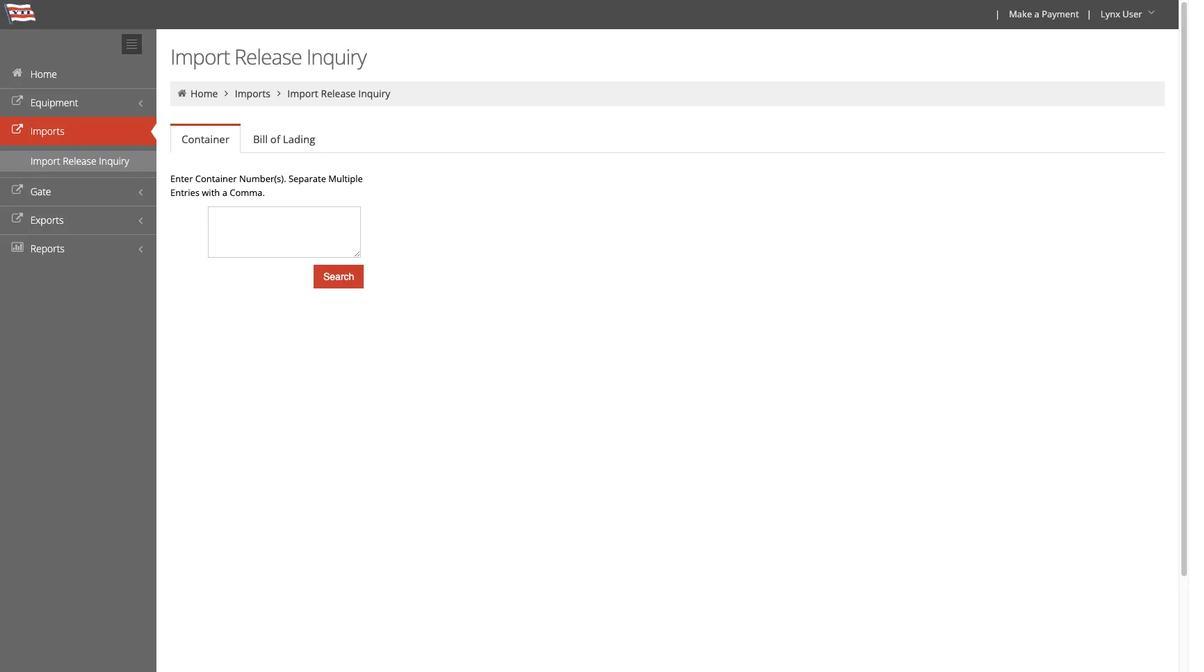 Task type: locate. For each thing, give the bounding box(es) containing it.
import
[[170, 42, 230, 71], [287, 87, 318, 100], [31, 154, 60, 168]]

a right make
[[1035, 8, 1040, 20]]

external link image
[[10, 97, 24, 106], [10, 125, 24, 135], [10, 186, 24, 195], [10, 214, 24, 224]]

1 horizontal spatial |
[[1087, 8, 1092, 20]]

bill
[[253, 132, 268, 146]]

1 horizontal spatial imports
[[235, 87, 271, 100]]

0 horizontal spatial home image
[[10, 68, 24, 78]]

equipment
[[30, 96, 78, 109]]

external link image left equipment
[[10, 97, 24, 106]]

container
[[182, 132, 229, 146], [195, 172, 237, 185]]

imports down equipment
[[30, 125, 65, 138]]

with
[[202, 186, 220, 199]]

1 horizontal spatial a
[[1035, 8, 1040, 20]]

1 external link image from the top
[[10, 97, 24, 106]]

release
[[234, 42, 302, 71], [321, 87, 356, 100], [63, 154, 96, 168]]

search button
[[314, 265, 364, 289]]

0 horizontal spatial imports
[[30, 125, 65, 138]]

external link image left gate
[[10, 186, 24, 195]]

a
[[1035, 8, 1040, 20], [222, 186, 227, 199]]

1 horizontal spatial import
[[170, 42, 230, 71]]

make
[[1009, 8, 1032, 20]]

3 external link image from the top
[[10, 186, 24, 195]]

0 vertical spatial import release inquiry link
[[287, 87, 390, 100]]

home image
[[10, 68, 24, 78], [176, 88, 188, 98]]

1 horizontal spatial angle right image
[[273, 88, 285, 98]]

external link image inside gate link
[[10, 186, 24, 195]]

home up equipment
[[30, 67, 57, 81]]

0 horizontal spatial import
[[31, 154, 60, 168]]

imports
[[235, 87, 271, 100], [30, 125, 65, 138]]

home up container link
[[191, 87, 218, 100]]

make a payment
[[1009, 8, 1079, 20]]

1 horizontal spatial release
[[234, 42, 302, 71]]

lynx user link
[[1095, 0, 1164, 29]]

2 external link image from the top
[[10, 125, 24, 135]]

inquiry for right import release inquiry link
[[358, 87, 390, 100]]

0 vertical spatial inquiry
[[307, 42, 366, 71]]

0 horizontal spatial |
[[995, 8, 1000, 20]]

| left lynx
[[1087, 8, 1092, 20]]

0 horizontal spatial angle right image
[[220, 88, 233, 98]]

external link image inside equipment link
[[10, 97, 24, 106]]

home image up equipment link
[[10, 68, 24, 78]]

angle right image
[[220, 88, 233, 98], [273, 88, 285, 98]]

1 vertical spatial home
[[191, 87, 218, 100]]

imports link
[[235, 87, 271, 100], [0, 117, 156, 145]]

4 external link image from the top
[[10, 214, 24, 224]]

home
[[30, 67, 57, 81], [191, 87, 218, 100]]

external link image up bar chart image
[[10, 214, 24, 224]]

angle right image up container link
[[220, 88, 233, 98]]

angle right image up of
[[273, 88, 285, 98]]

0 vertical spatial import release inquiry
[[170, 42, 366, 71]]

1 vertical spatial container
[[195, 172, 237, 185]]

exports link
[[0, 206, 156, 234]]

2 vertical spatial import release inquiry
[[31, 154, 129, 168]]

0 vertical spatial imports link
[[235, 87, 271, 100]]

of
[[270, 132, 280, 146]]

home image up container link
[[176, 88, 188, 98]]

bill of lading
[[253, 132, 315, 146]]

imports link down equipment
[[0, 117, 156, 145]]

0 horizontal spatial imports link
[[0, 117, 156, 145]]

equipment link
[[0, 88, 156, 117]]

1 vertical spatial a
[[222, 186, 227, 199]]

1 horizontal spatial imports link
[[235, 87, 271, 100]]

imports link up 'bill'
[[235, 87, 271, 100]]

home link up container link
[[191, 87, 218, 100]]

0 horizontal spatial release
[[63, 154, 96, 168]]

import release inquiry link up the lading
[[287, 87, 390, 100]]

0 vertical spatial home
[[30, 67, 57, 81]]

|
[[995, 8, 1000, 20], [1087, 8, 1092, 20]]

inquiry for the bottommost import release inquiry link
[[99, 154, 129, 168]]

external link image for imports
[[10, 125, 24, 135]]

home link
[[0, 60, 156, 88], [191, 87, 218, 100]]

| left make
[[995, 8, 1000, 20]]

1 vertical spatial home image
[[176, 88, 188, 98]]

search
[[323, 271, 354, 282]]

0 horizontal spatial home
[[30, 67, 57, 81]]

1 horizontal spatial home
[[191, 87, 218, 100]]

enter
[[170, 172, 193, 185]]

make a payment link
[[1003, 0, 1084, 29]]

a inside enter container number(s).  separate multiple entries with a comma.
[[222, 186, 227, 199]]

import release inquiry
[[170, 42, 366, 71], [287, 87, 390, 100], [31, 154, 129, 168]]

import release inquiry link up gate link
[[0, 151, 156, 172]]

1 vertical spatial imports
[[30, 125, 65, 138]]

external link image inside exports link
[[10, 214, 24, 224]]

imports up 'bill'
[[235, 87, 271, 100]]

2 vertical spatial import
[[31, 154, 60, 168]]

user
[[1123, 8, 1143, 20]]

1 vertical spatial inquiry
[[358, 87, 390, 100]]

1 horizontal spatial home image
[[176, 88, 188, 98]]

None text field
[[208, 207, 361, 258]]

0 vertical spatial container
[[182, 132, 229, 146]]

a right with
[[222, 186, 227, 199]]

import release inquiry link
[[287, 87, 390, 100], [0, 151, 156, 172]]

container up with
[[195, 172, 237, 185]]

lading
[[283, 132, 315, 146]]

container link
[[170, 126, 241, 153]]

1 vertical spatial release
[[321, 87, 356, 100]]

1 vertical spatial import
[[287, 87, 318, 100]]

2 horizontal spatial import
[[287, 87, 318, 100]]

gate
[[30, 185, 51, 198]]

1 vertical spatial imports link
[[0, 117, 156, 145]]

external link image down equipment link
[[10, 125, 24, 135]]

inquiry inside import release inquiry link
[[99, 154, 129, 168]]

0 vertical spatial import
[[170, 42, 230, 71]]

container up the enter
[[182, 132, 229, 146]]

separate
[[289, 172, 326, 185]]

inquiry
[[307, 42, 366, 71], [358, 87, 390, 100], [99, 154, 129, 168]]

0 vertical spatial home image
[[10, 68, 24, 78]]

exports
[[30, 214, 64, 227]]

0 horizontal spatial a
[[222, 186, 227, 199]]

2 vertical spatial inquiry
[[99, 154, 129, 168]]

home link up equipment
[[0, 60, 156, 88]]

2 vertical spatial release
[[63, 154, 96, 168]]

0 horizontal spatial import release inquiry link
[[0, 151, 156, 172]]

1 horizontal spatial home link
[[191, 87, 218, 100]]



Task type: describe. For each thing, give the bounding box(es) containing it.
payment
[[1042, 8, 1079, 20]]

reports
[[30, 242, 65, 255]]

comma.
[[230, 186, 265, 199]]

lynx user
[[1101, 8, 1143, 20]]

lynx
[[1101, 8, 1120, 20]]

0 horizontal spatial home link
[[0, 60, 156, 88]]

bill of lading link
[[242, 125, 326, 153]]

external link image for equipment
[[10, 97, 24, 106]]

import for the bottommost import release inquiry link
[[31, 154, 60, 168]]

import for right import release inquiry link
[[287, 87, 318, 100]]

1 vertical spatial import release inquiry link
[[0, 151, 156, 172]]

0 vertical spatial imports
[[235, 87, 271, 100]]

2 | from the left
[[1087, 8, 1092, 20]]

1 | from the left
[[995, 8, 1000, 20]]

bar chart image
[[10, 243, 24, 252]]

multiple
[[329, 172, 363, 185]]

0 vertical spatial a
[[1035, 8, 1040, 20]]

0 vertical spatial release
[[234, 42, 302, 71]]

container inside enter container number(s).  separate multiple entries with a comma.
[[195, 172, 237, 185]]

external link image for gate
[[10, 186, 24, 195]]

external link image for exports
[[10, 214, 24, 224]]

2 horizontal spatial release
[[321, 87, 356, 100]]

1 angle right image from the left
[[220, 88, 233, 98]]

reports link
[[0, 234, 156, 263]]

1 vertical spatial import release inquiry
[[287, 87, 390, 100]]

1 horizontal spatial import release inquiry link
[[287, 87, 390, 100]]

angle down image
[[1145, 8, 1159, 17]]

gate link
[[0, 177, 156, 206]]

enter container number(s).  separate multiple entries with a comma.
[[170, 172, 363, 199]]

entries
[[170, 186, 200, 199]]

number(s).
[[239, 172, 286, 185]]

2 angle right image from the left
[[273, 88, 285, 98]]



